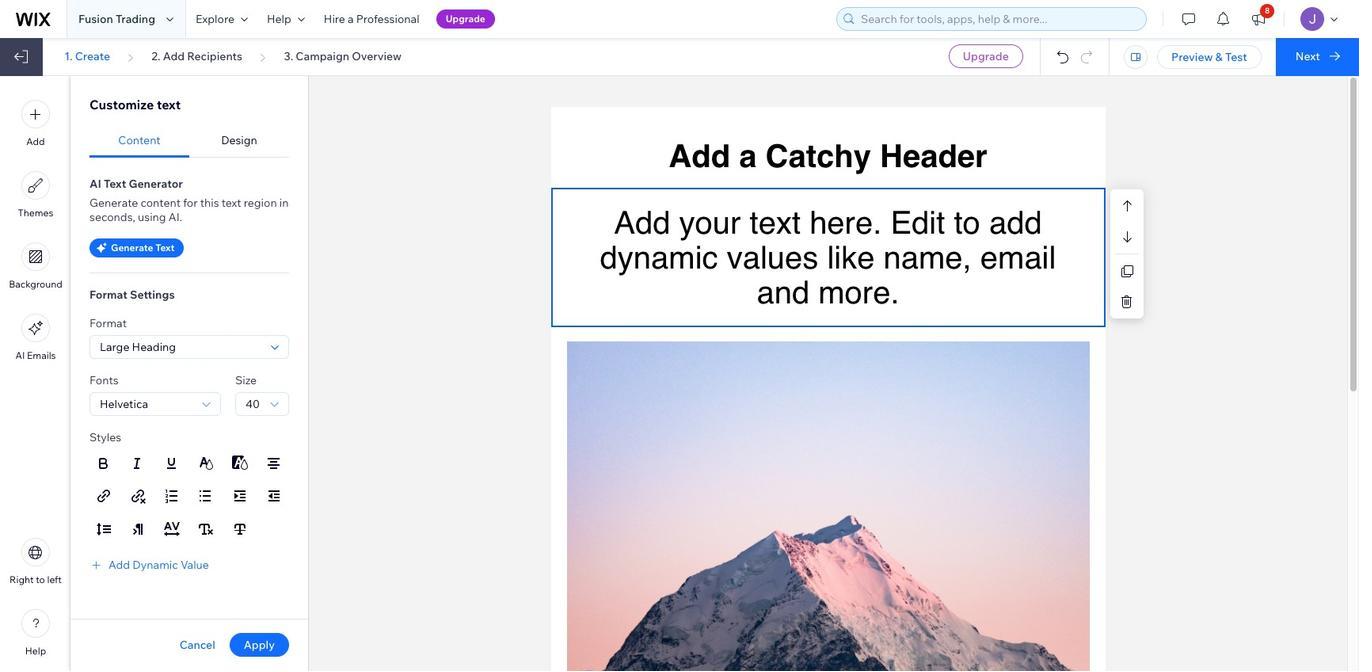 Task type: locate. For each thing, give the bounding box(es) containing it.
1 vertical spatial format
[[90, 316, 127, 330]]

upgrade button down search for tools, apps, help & more... field
[[949, 44, 1024, 68]]

text inside add your text here. edit to add dynamic values like name, email and more.
[[750, 204, 801, 241]]

upgrade button
[[436, 10, 495, 29], [949, 44, 1024, 68]]

generate down seconds,
[[111, 242, 153, 254]]

text inside 'button'
[[155, 242, 175, 254]]

0 horizontal spatial help button
[[21, 609, 50, 657]]

cancel button
[[180, 638, 215, 652]]

0 vertical spatial a
[[348, 12, 354, 26]]

themes button
[[18, 171, 53, 219]]

add inside button
[[26, 136, 45, 147]]

format down format settings
[[90, 316, 127, 330]]

your
[[680, 204, 741, 241]]

ai emails
[[15, 349, 56, 361]]

1 horizontal spatial text
[[222, 196, 241, 210]]

0 horizontal spatial help
[[25, 645, 46, 657]]

1 horizontal spatial help
[[267, 12, 291, 26]]

size
[[235, 373, 257, 387]]

text
[[104, 177, 126, 191], [155, 242, 175, 254]]

0 vertical spatial format
[[90, 288, 128, 302]]

tab list
[[90, 124, 289, 158]]

professional
[[356, 12, 420, 26]]

dynamic
[[600, 239, 718, 276]]

header
[[880, 138, 988, 174]]

1. create
[[64, 49, 110, 63]]

1 horizontal spatial text
[[155, 242, 175, 254]]

0 horizontal spatial upgrade button
[[436, 10, 495, 29]]

customize text
[[90, 97, 181, 113]]

test
[[1226, 50, 1248, 64]]

to
[[954, 204, 981, 241], [36, 574, 45, 586]]

upgrade
[[446, 13, 486, 25], [963, 49, 1009, 63]]

apply button
[[230, 633, 289, 657]]

1 vertical spatial a
[[739, 138, 757, 174]]

text up content
[[157, 97, 181, 113]]

recipients
[[187, 49, 243, 63]]

to inside button
[[36, 574, 45, 586]]

generator
[[129, 177, 183, 191]]

0 horizontal spatial ai
[[15, 349, 25, 361]]

add up themes button
[[26, 136, 45, 147]]

2.
[[152, 49, 161, 63]]

0 vertical spatial upgrade
[[446, 13, 486, 25]]

campaign
[[296, 49, 350, 63]]

add button
[[21, 100, 50, 147]]

ai emails button
[[15, 314, 56, 361]]

help button up 3.
[[258, 0, 314, 38]]

2 horizontal spatial text
[[750, 204, 801, 241]]

1 horizontal spatial ai
[[90, 177, 101, 191]]

value
[[181, 557, 209, 572]]

1 vertical spatial help
[[25, 645, 46, 657]]

a right 'hire'
[[348, 12, 354, 26]]

generate
[[90, 196, 138, 210], [111, 242, 153, 254]]

help button down right to left
[[21, 609, 50, 657]]

add left your
[[614, 204, 671, 241]]

help button
[[258, 0, 314, 38], [21, 609, 50, 657]]

1 vertical spatial upgrade button
[[949, 44, 1024, 68]]

8
[[1265, 6, 1270, 16]]

ai for ai text generator generate content for this text region in seconds, using ai.
[[90, 177, 101, 191]]

hire a professional link
[[314, 0, 429, 38]]

a
[[348, 12, 354, 26], [739, 138, 757, 174]]

upgrade for right upgrade button
[[963, 49, 1009, 63]]

design
[[221, 133, 257, 147]]

0 horizontal spatial text
[[104, 177, 126, 191]]

themes
[[18, 207, 53, 219]]

1 vertical spatial ai
[[15, 349, 25, 361]]

upgrade down search for tools, apps, help & more... field
[[963, 49, 1009, 63]]

right to left button
[[10, 538, 62, 586]]

customize
[[90, 97, 154, 113]]

1 vertical spatial generate
[[111, 242, 153, 254]]

0 horizontal spatial to
[[36, 574, 45, 586]]

0 vertical spatial to
[[954, 204, 981, 241]]

add dynamic value
[[109, 557, 209, 572]]

add
[[163, 49, 185, 63], [26, 136, 45, 147], [669, 138, 731, 174], [614, 204, 671, 241], [109, 557, 130, 572]]

format left settings
[[90, 288, 128, 302]]

text right this
[[222, 196, 241, 210]]

text
[[157, 97, 181, 113], [222, 196, 241, 210], [750, 204, 801, 241]]

0 vertical spatial text
[[104, 177, 126, 191]]

emails
[[27, 349, 56, 361]]

format
[[90, 288, 128, 302], [90, 316, 127, 330]]

upgrade right professional
[[446, 13, 486, 25]]

ai inside button
[[15, 349, 25, 361]]

ai up seconds,
[[90, 177, 101, 191]]

help
[[267, 12, 291, 26], [25, 645, 46, 657]]

add inside add your text here. edit to add dynamic values like name, email and more.
[[614, 204, 671, 241]]

ai inside ai text generator generate content for this text region in seconds, using ai.
[[90, 177, 101, 191]]

1 horizontal spatial a
[[739, 138, 757, 174]]

text right your
[[750, 204, 801, 241]]

1 horizontal spatial to
[[954, 204, 981, 241]]

background button
[[9, 242, 62, 290]]

create
[[75, 49, 110, 63]]

add
[[990, 204, 1043, 241]]

right to left
[[10, 574, 62, 586]]

8 button
[[1242, 0, 1277, 38]]

1 format from the top
[[90, 288, 128, 302]]

add right '2.'
[[163, 49, 185, 63]]

generate text button
[[90, 239, 184, 258]]

a left catchy
[[739, 138, 757, 174]]

to left add
[[954, 204, 981, 241]]

text up seconds,
[[104, 177, 126, 191]]

add up your
[[669, 138, 731, 174]]

1 vertical spatial text
[[155, 242, 175, 254]]

in
[[280, 196, 289, 210]]

text down the ai.
[[155, 242, 175, 254]]

overview
[[352, 49, 402, 63]]

None field
[[95, 336, 266, 358], [95, 393, 200, 415], [241, 393, 269, 415], [95, 336, 266, 358], [95, 393, 200, 415], [241, 393, 269, 415]]

text inside ai text generator generate content for this text region in seconds, using ai.
[[104, 177, 126, 191]]

1 horizontal spatial help button
[[258, 0, 314, 38]]

2 format from the top
[[90, 316, 127, 330]]

using
[[138, 210, 166, 224]]

1. create link
[[64, 49, 110, 63]]

1 horizontal spatial upgrade
[[963, 49, 1009, 63]]

0 vertical spatial generate
[[90, 196, 138, 210]]

next
[[1296, 49, 1321, 63]]

a for catchy
[[739, 138, 757, 174]]

add left dynamic
[[109, 557, 130, 572]]

generate down generator
[[90, 196, 138, 210]]

0 vertical spatial ai
[[90, 177, 101, 191]]

ai left 'emails'
[[15, 349, 25, 361]]

help down right to left
[[25, 645, 46, 657]]

3. campaign overview link
[[284, 49, 402, 63]]

email
[[981, 239, 1057, 276]]

cancel
[[180, 638, 215, 652]]

help up 3.
[[267, 12, 291, 26]]

0 horizontal spatial a
[[348, 12, 354, 26]]

to left left
[[36, 574, 45, 586]]

1 vertical spatial upgrade
[[963, 49, 1009, 63]]

here.
[[810, 204, 882, 241]]

1 vertical spatial to
[[36, 574, 45, 586]]

generate inside 'button'
[[111, 242, 153, 254]]

0 horizontal spatial upgrade
[[446, 13, 486, 25]]

to inside add your text here. edit to add dynamic values like name, email and more.
[[954, 204, 981, 241]]

0 horizontal spatial text
[[157, 97, 181, 113]]

ai
[[90, 177, 101, 191], [15, 349, 25, 361]]

upgrade button right professional
[[436, 10, 495, 29]]



Task type: vqa. For each thing, say whether or not it's contained in the screenshot.
visits
no



Task type: describe. For each thing, give the bounding box(es) containing it.
content button
[[90, 124, 189, 158]]

preview
[[1172, 50, 1214, 64]]

add for add a catchy header
[[669, 138, 731, 174]]

styles
[[90, 430, 121, 445]]

2. add recipients
[[152, 49, 243, 63]]

settings
[[130, 288, 175, 302]]

3.
[[284, 49, 293, 63]]

add for add your text here. edit to add dynamic values like name, email and more.
[[614, 204, 671, 241]]

1 horizontal spatial upgrade button
[[949, 44, 1024, 68]]

fonts
[[90, 373, 119, 387]]

add a catchy header
[[669, 138, 988, 174]]

ai text generator generate content for this text region in seconds, using ai.
[[90, 177, 289, 224]]

0 vertical spatial help
[[267, 12, 291, 26]]

content
[[118, 133, 161, 147]]

ai for ai emails
[[15, 349, 25, 361]]

0 vertical spatial help button
[[258, 0, 314, 38]]

catchy
[[766, 138, 872, 174]]

dynamic
[[133, 557, 178, 572]]

add your text here. edit to add dynamic values like name, email and more.
[[600, 204, 1065, 311]]

1 vertical spatial help button
[[21, 609, 50, 657]]

Search for tools, apps, help & more... field
[[857, 8, 1142, 30]]

format for format settings
[[90, 288, 128, 302]]

preview & test button
[[1158, 45, 1262, 69]]

format settings
[[90, 288, 175, 302]]

like
[[828, 239, 875, 276]]

this
[[200, 196, 219, 210]]

tab list containing content
[[90, 124, 289, 158]]

name,
[[884, 239, 972, 276]]

seconds,
[[90, 210, 135, 224]]

next button
[[1276, 38, 1360, 76]]

fusion
[[78, 12, 113, 26]]

2. add recipients link
[[152, 49, 243, 63]]

upgrade for topmost upgrade button
[[446, 13, 486, 25]]

right
[[10, 574, 34, 586]]

design button
[[189, 124, 289, 158]]

trading
[[116, 12, 155, 26]]

&
[[1216, 50, 1223, 64]]

content
[[141, 196, 181, 210]]

text for generate
[[155, 242, 175, 254]]

1.
[[64, 49, 73, 63]]

add for add dynamic value
[[109, 557, 130, 572]]

region
[[244, 196, 277, 210]]

text inside ai text generator generate content for this text region in seconds, using ai.
[[222, 196, 241, 210]]

background
[[9, 278, 62, 290]]

add for add
[[26, 136, 45, 147]]

values
[[727, 239, 819, 276]]

apply
[[244, 638, 275, 652]]

text for ai
[[104, 177, 126, 191]]

0 vertical spatial upgrade button
[[436, 10, 495, 29]]

hire
[[324, 12, 345, 26]]

fusion trading
[[78, 12, 155, 26]]

left
[[47, 574, 62, 586]]

3. campaign overview
[[284, 49, 402, 63]]

ai.
[[169, 210, 182, 224]]

and
[[757, 274, 810, 311]]

add dynamic value button
[[90, 557, 209, 572]]

format for format
[[90, 316, 127, 330]]

for
[[183, 196, 198, 210]]

generate text
[[111, 242, 175, 254]]

hire a professional
[[324, 12, 420, 26]]

a for professional
[[348, 12, 354, 26]]

more.
[[819, 274, 900, 311]]

edit
[[891, 204, 946, 241]]

explore
[[196, 12, 235, 26]]

preview & test
[[1172, 50, 1248, 64]]

generate inside ai text generator generate content for this text region in seconds, using ai.
[[90, 196, 138, 210]]



